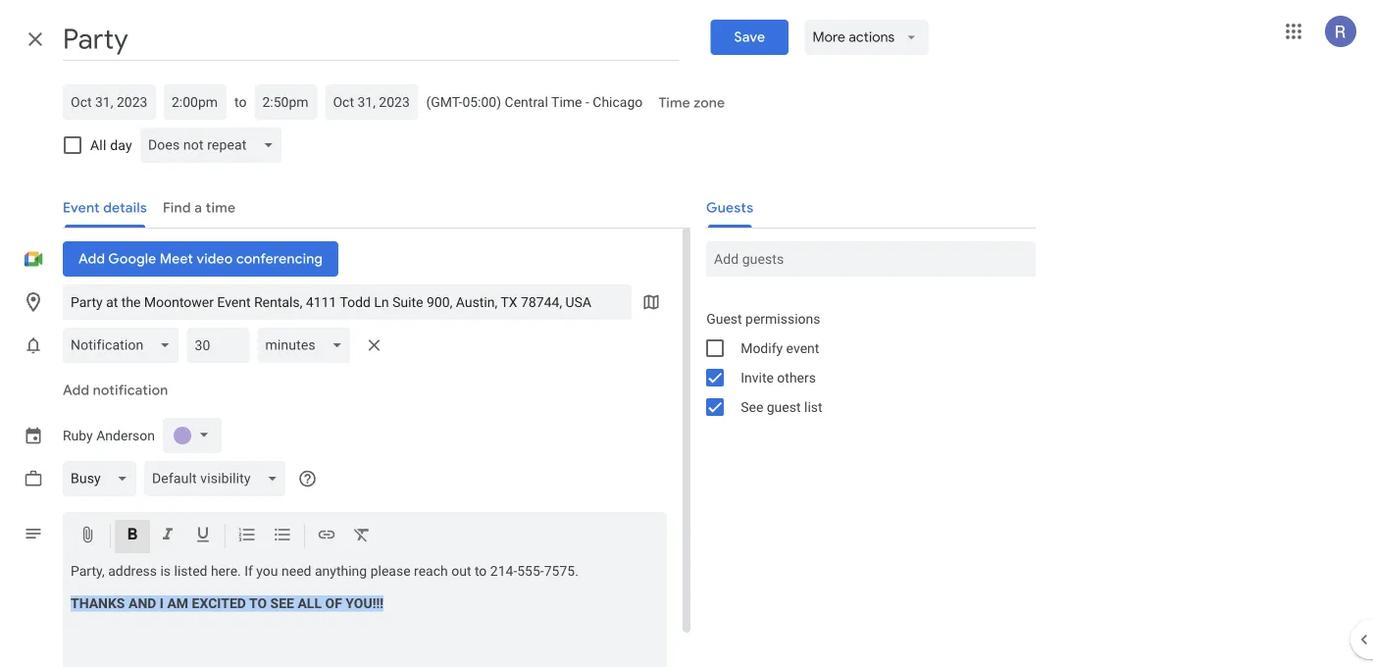 Task type: locate. For each thing, give the bounding box(es) containing it.
arrow_drop_down
[[903, 28, 920, 46]]

time left -
[[551, 94, 582, 110]]

None field
[[140, 128, 290, 163], [63, 328, 187, 363], [257, 328, 359, 363], [63, 461, 144, 496], [144, 461, 294, 496], [140, 128, 290, 163], [63, 328, 187, 363], [257, 328, 359, 363], [63, 461, 144, 496], [144, 461, 294, 496]]

ruby
[[63, 428, 93, 444]]

save
[[735, 28, 766, 46]]

permissions
[[746, 311, 821, 327]]

to right out
[[475, 563, 487, 579]]

thanks
[[71, 596, 125, 612]]

list
[[805, 399, 823, 415]]

Description text field
[[63, 563, 667, 667]]

1 vertical spatial to
[[475, 563, 487, 579]]

out
[[451, 563, 471, 579]]

if
[[245, 563, 253, 579]]

add notification button
[[55, 367, 176, 414]]

1 horizontal spatial to
[[475, 563, 487, 579]]

day
[[110, 137, 132, 153]]

reach
[[414, 563, 448, 579]]

anderson
[[96, 428, 155, 444]]

see
[[270, 596, 294, 612]]

all
[[298, 596, 322, 612]]

guest
[[707, 311, 742, 327]]

thanks and i am excited to see all of you!!!
[[71, 596, 384, 612]]

more actions arrow_drop_down
[[813, 28, 920, 46]]

of
[[325, 596, 342, 612]]

guest permissions
[[707, 311, 821, 327]]

add notification
[[63, 382, 168, 399]]

invite
[[741, 369, 774, 386]]

bulleted list image
[[273, 525, 292, 548]]

group
[[691, 304, 1036, 422]]

is
[[160, 563, 171, 579]]

214-
[[490, 563, 517, 579]]

30 minutes before element
[[63, 324, 390, 367]]

event
[[786, 340, 820, 356]]

time left the zone
[[659, 94, 690, 112]]

(gmt-05:00) central time - chicago
[[426, 94, 643, 110]]

party, address is listed here. if you need anything please reach out to 214-555-7575.
[[71, 563, 582, 579]]

anything
[[315, 563, 367, 579]]

listed
[[174, 563, 207, 579]]

05:00)
[[462, 94, 501, 110]]

numbered list image
[[237, 525, 257, 548]]

chicago
[[593, 94, 643, 110]]

0 horizontal spatial to
[[234, 94, 247, 110]]

modify event
[[741, 340, 820, 356]]

i
[[160, 596, 164, 612]]

-
[[586, 94, 589, 110]]

to left end time text box
[[234, 94, 247, 110]]

group containing guest permissions
[[691, 304, 1036, 422]]

time
[[551, 94, 582, 110], [659, 94, 690, 112]]

zone
[[694, 94, 725, 112]]

Title text field
[[63, 18, 680, 61]]

1 horizontal spatial time
[[659, 94, 690, 112]]

invite others
[[741, 369, 816, 386]]

to
[[234, 94, 247, 110], [475, 563, 487, 579]]

save button
[[711, 20, 789, 55]]

others
[[777, 369, 816, 386]]

please
[[371, 563, 411, 579]]



Task type: describe. For each thing, give the bounding box(es) containing it.
insert link image
[[317, 525, 337, 548]]

italic image
[[158, 525, 178, 548]]

more
[[813, 28, 846, 46]]

time inside button
[[659, 94, 690, 112]]

remove formatting image
[[352, 525, 372, 548]]

to
[[249, 596, 267, 612]]

am
[[167, 596, 188, 612]]

to inside description text box
[[475, 563, 487, 579]]

here.
[[211, 563, 241, 579]]

Location text field
[[71, 285, 624, 320]]

modify
[[741, 340, 783, 356]]

Guests text field
[[714, 241, 1028, 277]]

Minutes in advance for notification number field
[[195, 328, 242, 363]]

ruby anderson
[[63, 428, 155, 444]]

excited
[[192, 596, 246, 612]]

party,
[[71, 563, 105, 579]]

time zone button
[[651, 85, 733, 121]]

guest
[[767, 399, 801, 415]]

you!!!
[[346, 596, 384, 612]]

Start date text field
[[71, 90, 148, 114]]

0 horizontal spatial time
[[551, 94, 582, 110]]

add
[[63, 382, 89, 399]]

all
[[90, 137, 106, 153]]

0 vertical spatial to
[[234, 94, 247, 110]]

need
[[282, 563, 311, 579]]

actions
[[849, 28, 895, 46]]

time zone
[[659, 94, 725, 112]]

central
[[505, 94, 548, 110]]

End time text field
[[262, 90, 309, 114]]

(gmt-
[[426, 94, 462, 110]]

address
[[108, 563, 157, 579]]

555-
[[517, 563, 544, 579]]

End date text field
[[333, 90, 411, 114]]

you
[[256, 563, 278, 579]]

formatting options toolbar
[[63, 512, 667, 560]]

bold image
[[123, 525, 142, 548]]

and
[[128, 596, 156, 612]]

underline image
[[193, 525, 213, 548]]

7575.
[[544, 563, 579, 579]]

all day
[[90, 137, 132, 153]]

see guest list
[[741, 399, 823, 415]]

notification
[[93, 382, 168, 399]]

Start time text field
[[172, 90, 219, 114]]

see
[[741, 399, 764, 415]]



Task type: vqa. For each thing, say whether or not it's contained in the screenshot.
Ruby Anderson tree item
no



